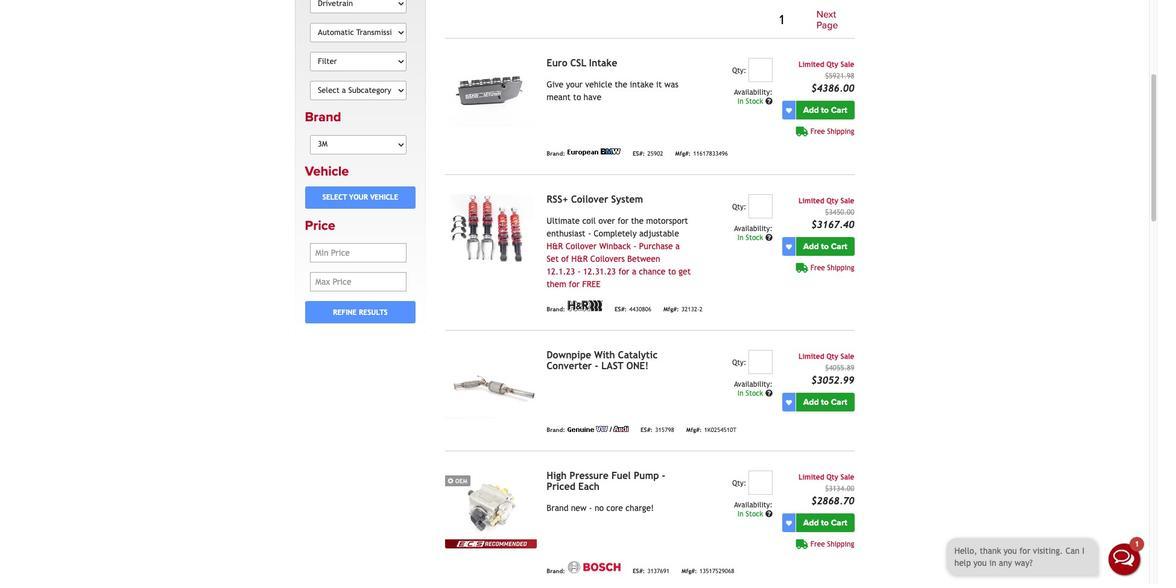 Task type: vqa. For each thing, say whether or not it's contained in the screenshot.
comments Icon
no



Task type: describe. For each thing, give the bounding box(es) containing it.
set
[[547, 254, 559, 264]]

the inside "ultimate coil over for the motorsport enthusiast - completely adjustable h&r coilover winback - purchase a set of h&r coilovers between 12.1.23 - 12.31.23 for a chance to get them for free"
[[631, 216, 644, 226]]

- up between
[[634, 242, 637, 251]]

free shipping for $2868.70
[[811, 540, 855, 549]]

3137691
[[648, 568, 670, 575]]

0 horizontal spatial vehicle
[[305, 163, 349, 179]]

to for $2868.70
[[822, 518, 829, 528]]

2 vertical spatial for
[[569, 280, 580, 289]]

add to cart for $4386.00
[[804, 105, 848, 115]]

brand new - no core charge!
[[547, 504, 654, 513]]

in stock for $2868.70
[[738, 510, 766, 519]]

- inside downpipe with catalytic converter - last one!
[[595, 360, 599, 372]]

$5921.98
[[826, 72, 855, 80]]

1 horizontal spatial a
[[676, 242, 680, 251]]

315798
[[656, 427, 675, 433]]

price
[[305, 218, 336, 234]]

1 link
[[773, 10, 792, 30]]

13517529068
[[700, 568, 735, 575]]

over
[[599, 216, 615, 226]]

add to wish list image for $3167.40
[[786, 244, 792, 250]]

mfg#: for euro csl intake
[[676, 150, 691, 157]]

motorsport
[[647, 216, 689, 226]]

to inside "ultimate coil over for the motorsport enthusiast - completely adjustable h&r coilover winback - purchase a set of h&r coilovers between 12.1.23 - 12.31.23 for a chance to get them for free"
[[669, 267, 676, 277]]

next page
[[817, 8, 839, 31]]

add for $4386.00
[[804, 105, 820, 115]]

0 vertical spatial for
[[618, 216, 629, 226]]

completely
[[594, 229, 637, 239]]

csl
[[571, 57, 587, 69]]

add to cart button for $3167.40
[[797, 237, 855, 256]]

downpipe
[[547, 350, 592, 361]]

core
[[607, 504, 623, 513]]

high pressure fuel pump - priced each link
[[547, 470, 666, 493]]

rss+
[[547, 194, 568, 205]]

fuel
[[612, 470, 631, 482]]

results
[[359, 308, 388, 317]]

shipping for $4386.00
[[828, 127, 855, 136]]

es#315798 - 1k0254510t - downpipe with catalytic converter - last one! - genuine volkswagen audi - image
[[446, 350, 537, 419]]

qty for $2868.70
[[827, 473, 839, 482]]

new
[[571, 504, 587, 513]]

cart for $2868.70
[[832, 518, 848, 528]]

free for $4386.00
[[811, 127, 826, 136]]

converter
[[547, 360, 592, 372]]

qty for $3052.99
[[827, 353, 839, 361]]

between
[[628, 254, 661, 264]]

qty: for $4386.00
[[733, 67, 747, 75]]

genuine european bmw - corporate logo image
[[568, 149, 621, 156]]

next
[[817, 8, 837, 21]]

intake
[[589, 57, 618, 69]]

in for $2868.70
[[738, 510, 744, 519]]

free for $3167.40
[[811, 264, 826, 272]]

cart for $3167.40
[[832, 242, 848, 252]]

shipping for $3167.40
[[828, 264, 855, 272]]

coil
[[583, 216, 596, 226]]

give
[[547, 80, 564, 89]]

your for select
[[349, 193, 368, 202]]

- left no
[[589, 504, 593, 513]]

$3052.99
[[812, 375, 855, 386]]

- inside high pressure fuel pump - priced each
[[662, 470, 666, 482]]

pump
[[634, 470, 659, 482]]

add to wish list image for $4386.00
[[786, 107, 792, 113]]

to inside give your vehicle the intake it was meant to have
[[574, 92, 581, 102]]

in stock for $3167.40
[[738, 234, 766, 242]]

1 vertical spatial a
[[632, 267, 637, 277]]

genuine volkswagen audi - corporate logo image
[[568, 426, 629, 432]]

euro csl intake
[[547, 57, 618, 69]]

1
[[780, 12, 785, 28]]

charge!
[[626, 504, 654, 513]]

qty for $3167.40
[[827, 197, 839, 205]]

shipping for $2868.70
[[828, 540, 855, 549]]

add to cart button for $4386.00
[[797, 101, 855, 120]]

question circle image for $2868.70
[[766, 511, 773, 518]]

select your vehicle link
[[305, 186, 416, 209]]

limited qty sale $3134.00 $2868.70
[[799, 473, 855, 507]]

es#: 3137691
[[633, 568, 670, 575]]

add to cart button for $3052.99
[[797, 393, 855, 412]]

25902
[[648, 150, 664, 157]]

purchase
[[639, 242, 673, 251]]

12.1.23
[[547, 267, 575, 277]]

mfg#: left 1k0254510t
[[687, 427, 702, 433]]

add to cart for $2868.70
[[804, 518, 848, 528]]

downpipe with catalytic converter - last one! link
[[547, 350, 658, 372]]

availability: for $2868.70
[[735, 501, 773, 510]]

$4386.00
[[812, 83, 855, 94]]

$3167.40
[[812, 219, 855, 231]]

limited qty sale $4055.89 $3052.99
[[799, 353, 855, 386]]

32132-
[[682, 306, 700, 313]]

the inside give your vehicle the intake it was meant to have
[[615, 80, 628, 89]]

add to cart for $3167.40
[[804, 242, 848, 252]]

them
[[547, 280, 567, 289]]

of
[[562, 254, 569, 264]]

ultimate coil over for the motorsport enthusiast - completely adjustable h&r coilover winback - purchase a set of h&r coilovers between 12.1.23 - 12.31.23 for a chance to get them for free
[[547, 216, 691, 289]]

3 question circle image from the top
[[766, 390, 773, 397]]

availability: for $4386.00
[[735, 88, 773, 97]]

free shipping for $4386.00
[[811, 127, 855, 136]]

catalytic
[[618, 350, 658, 361]]

each
[[579, 481, 600, 493]]

mfg#: 32132-2
[[664, 306, 703, 313]]

high pressure fuel pump - priced each
[[547, 470, 666, 493]]

sale for $2868.70
[[841, 473, 855, 482]]

euro csl intake link
[[547, 57, 618, 69]]

vehicle
[[586, 80, 613, 89]]

brand for brand new - no core charge!
[[547, 504, 569, 513]]

es#: for fuel
[[633, 568, 645, 575]]

refine results link
[[305, 301, 416, 324]]

mfg#: 11617833496
[[676, 150, 728, 157]]

mfg#: 1k0254510t
[[687, 427, 737, 433]]

downpipe with catalytic converter - last one!
[[547, 350, 658, 372]]

0 vertical spatial h&r
[[547, 242, 563, 251]]

es#: for intake
[[633, 150, 645, 157]]

2
[[700, 306, 703, 313]]

it
[[657, 80, 662, 89]]

adjustable
[[640, 229, 680, 239]]

to for $3052.99
[[822, 397, 829, 408]]

meant
[[547, 92, 571, 102]]

chance
[[639, 267, 666, 277]]

mfg#: for rss+ coilover system
[[664, 306, 679, 313]]

vehicle inside select your vehicle link
[[370, 193, 399, 202]]

system
[[612, 194, 644, 205]]

1 vertical spatial for
[[619, 267, 630, 277]]

limited qty sale $3450.00 $3167.40
[[799, 197, 855, 231]]



Task type: locate. For each thing, give the bounding box(es) containing it.
2 shipping from the top
[[828, 264, 855, 272]]

brand: for euro
[[547, 150, 566, 157]]

cart down $3167.40 at the top of page
[[832, 242, 848, 252]]

euro
[[547, 57, 568, 69]]

0 vertical spatial your
[[566, 80, 583, 89]]

3 cart from the top
[[832, 397, 848, 408]]

mfg#: left 11617833496
[[676, 150, 691, 157]]

add down $3167.40 at the top of page
[[804, 242, 820, 252]]

es#4430806 - 32132-2 - rss+ coilover system - ultimate coil over for the motorsport enthusiast - completely adjustable - h&r - audi image
[[446, 194, 537, 263]]

12.31.23
[[584, 267, 616, 277]]

1 shipping from the top
[[828, 127, 855, 136]]

es#: 315798
[[641, 427, 675, 433]]

qty:
[[733, 67, 747, 75], [733, 203, 747, 211], [733, 359, 747, 367], [733, 479, 747, 488]]

4 add to cart from the top
[[804, 518, 848, 528]]

add for $3052.99
[[804, 397, 820, 408]]

free
[[811, 127, 826, 136], [811, 264, 826, 272], [811, 540, 826, 549]]

sale for $4386.00
[[841, 60, 855, 69]]

1 add from the top
[[804, 105, 820, 115]]

qty inside limited qty sale $3450.00 $3167.40
[[827, 197, 839, 205]]

1 horizontal spatial brand
[[547, 504, 569, 513]]

in
[[738, 97, 744, 106], [738, 234, 744, 242], [738, 389, 744, 398], [738, 510, 744, 519]]

sale inside limited qty sale $5921.98 $4386.00
[[841, 60, 855, 69]]

0 horizontal spatial a
[[632, 267, 637, 277]]

sale up $4055.89 at the bottom
[[841, 353, 855, 361]]

limited inside limited qty sale $3450.00 $3167.40
[[799, 197, 825, 205]]

page
[[817, 19, 839, 31]]

2 free from the top
[[811, 264, 826, 272]]

1 add to cart from the top
[[804, 105, 848, 115]]

es#: left 4430806
[[615, 306, 627, 313]]

es#: for system
[[615, 306, 627, 313]]

3 stock from the top
[[746, 389, 764, 398]]

3 shipping from the top
[[828, 540, 855, 549]]

coilovers
[[591, 254, 625, 264]]

qty up "$3134.00"
[[827, 473, 839, 482]]

2 question circle image from the top
[[766, 234, 773, 242]]

add to cart down $4386.00
[[804, 105, 848, 115]]

last
[[602, 360, 624, 372]]

limited up the $3052.99
[[799, 353, 825, 361]]

add
[[804, 105, 820, 115], [804, 242, 820, 252], [804, 397, 820, 408], [804, 518, 820, 528]]

free shipping down $3167.40 at the top of page
[[811, 264, 855, 272]]

4 question circle image from the top
[[766, 511, 773, 518]]

1 brand: from the top
[[547, 150, 566, 157]]

sale up $5921.98
[[841, 60, 855, 69]]

add to cart button down the $3052.99
[[797, 393, 855, 412]]

refine
[[333, 308, 357, 317]]

add to cart
[[804, 105, 848, 115], [804, 242, 848, 252], [804, 397, 848, 408], [804, 518, 848, 528]]

1 vertical spatial free shipping
[[811, 264, 855, 272]]

1 in from the top
[[738, 97, 744, 106]]

2 vertical spatial shipping
[[828, 540, 855, 549]]

4 cart from the top
[[832, 518, 848, 528]]

es#: 4430806
[[615, 306, 652, 313]]

your for give
[[566, 80, 583, 89]]

add to cart down the $3052.99
[[804, 397, 848, 408]]

1 horizontal spatial your
[[566, 80, 583, 89]]

stock for $4386.00
[[746, 97, 764, 106]]

in for $4386.00
[[738, 97, 744, 106]]

brand: left "genuine volkswagen audi - corporate logo" on the bottom
[[547, 427, 566, 433]]

free down $3167.40 at the top of page
[[811, 264, 826, 272]]

1 vertical spatial h&r
[[572, 254, 588, 264]]

add for $3167.40
[[804, 242, 820, 252]]

priced
[[547, 481, 576, 493]]

limited for $4386.00
[[799, 60, 825, 69]]

3 qty: from the top
[[733, 359, 747, 367]]

- right 12.1.23
[[578, 267, 581, 277]]

$4055.89
[[826, 364, 855, 373]]

3 limited from the top
[[799, 353, 825, 361]]

to for $4386.00
[[822, 105, 829, 115]]

0 vertical spatial a
[[676, 242, 680, 251]]

es#25902 - 11617833496 - euro csl intake - give your vehicle the intake it was meant to have - genuine european bmw - bmw image
[[446, 58, 537, 127]]

1 free shipping from the top
[[811, 127, 855, 136]]

a right purchase
[[676, 242, 680, 251]]

ultimate
[[547, 216, 580, 226]]

0 vertical spatial free
[[811, 127, 826, 136]]

mfg#: left 32132-
[[664, 306, 679, 313]]

for left free
[[569, 280, 580, 289]]

qty up $4055.89 at the bottom
[[827, 353, 839, 361]]

$3134.00
[[826, 485, 855, 493]]

-
[[588, 229, 592, 239], [634, 242, 637, 251], [578, 267, 581, 277], [595, 360, 599, 372], [662, 470, 666, 482], [589, 504, 593, 513]]

mfg#: for high pressure fuel pump - priced each
[[682, 568, 698, 575]]

add down $2868.70
[[804, 518, 820, 528]]

winback
[[600, 242, 631, 251]]

1 stock from the top
[[746, 97, 764, 106]]

2 add to cart button from the top
[[797, 237, 855, 256]]

11617833496
[[694, 150, 728, 157]]

vehicle
[[305, 163, 349, 179], [370, 193, 399, 202]]

4 add from the top
[[804, 518, 820, 528]]

2 brand: from the top
[[547, 306, 566, 313]]

the
[[615, 80, 628, 89], [631, 216, 644, 226]]

with
[[595, 350, 616, 361]]

coilover down enthusiast
[[566, 242, 597, 251]]

2 sale from the top
[[841, 197, 855, 205]]

4 in stock from the top
[[738, 510, 766, 519]]

0 vertical spatial brand
[[305, 109, 341, 125]]

to down $2868.70
[[822, 518, 829, 528]]

your right select at top left
[[349, 193, 368, 202]]

intake
[[630, 80, 654, 89]]

sale inside limited qty sale $4055.89 $3052.99
[[841, 353, 855, 361]]

1 vertical spatial vehicle
[[370, 193, 399, 202]]

4 limited from the top
[[799, 473, 825, 482]]

4 in from the top
[[738, 510, 744, 519]]

shipping down $2868.70
[[828, 540, 855, 549]]

0 vertical spatial the
[[615, 80, 628, 89]]

$3450.00
[[826, 208, 855, 217]]

for
[[618, 216, 629, 226], [619, 267, 630, 277], [569, 280, 580, 289]]

free for $2868.70
[[811, 540, 826, 549]]

the left intake
[[615, 80, 628, 89]]

vehicle right select at top left
[[370, 193, 399, 202]]

2 stock from the top
[[746, 234, 764, 242]]

free shipping down $4386.00
[[811, 127, 855, 136]]

brand for brand
[[305, 109, 341, 125]]

select
[[323, 193, 347, 202]]

qty up $3450.00
[[827, 197, 839, 205]]

1 cart from the top
[[832, 105, 848, 115]]

add to wish list image for $2868.70
[[786, 520, 792, 526]]

2 cart from the top
[[832, 242, 848, 252]]

paginated product list navigation navigation
[[540, 7, 855, 33]]

add to wish list image
[[786, 107, 792, 113], [786, 244, 792, 250], [786, 520, 792, 526]]

2 limited from the top
[[799, 197, 825, 205]]

add to cart down $2868.70
[[804, 518, 848, 528]]

shipping
[[828, 127, 855, 136], [828, 264, 855, 272], [828, 540, 855, 549]]

question circle image for $4386.00
[[766, 98, 773, 105]]

add to cart button down $3167.40 at the top of page
[[797, 237, 855, 256]]

sale up "$3134.00"
[[841, 473, 855, 482]]

2 add to cart from the top
[[804, 242, 848, 252]]

2 vertical spatial free
[[811, 540, 826, 549]]

question circle image
[[766, 98, 773, 105], [766, 234, 773, 242], [766, 390, 773, 397], [766, 511, 773, 518]]

1 vertical spatial add to wish list image
[[786, 244, 792, 250]]

free down $2868.70
[[811, 540, 826, 549]]

free shipping down $2868.70
[[811, 540, 855, 549]]

4 stock from the top
[[746, 510, 764, 519]]

was
[[665, 80, 679, 89]]

0 horizontal spatial your
[[349, 193, 368, 202]]

cart for $3052.99
[[832, 397, 848, 408]]

high
[[547, 470, 567, 482]]

qty inside limited qty sale $4055.89 $3052.99
[[827, 353, 839, 361]]

h&r right of
[[572, 254, 588, 264]]

cart down the $3052.99
[[832, 397, 848, 408]]

ecs tuning recommends this product. image
[[446, 540, 537, 549]]

1 vertical spatial your
[[349, 193, 368, 202]]

limited for $3167.40
[[799, 197, 825, 205]]

availability:
[[735, 88, 773, 97], [735, 225, 773, 233], [735, 380, 773, 389], [735, 501, 773, 510]]

in stock for $4386.00
[[738, 97, 766, 106]]

0 vertical spatial coilover
[[571, 194, 609, 205]]

1 free from the top
[[811, 127, 826, 136]]

brand: left genuine european bmw - corporate logo in the top of the page
[[547, 150, 566, 157]]

2 availability: from the top
[[735, 225, 773, 233]]

es#: left 25902
[[633, 150, 645, 157]]

cart for $4386.00
[[832, 105, 848, 115]]

to down the $3052.99
[[822, 397, 829, 408]]

1 add to wish list image from the top
[[786, 107, 792, 113]]

2 add from the top
[[804, 242, 820, 252]]

1 vertical spatial brand
[[547, 504, 569, 513]]

2 in stock from the top
[[738, 234, 766, 242]]

a down between
[[632, 267, 637, 277]]

3 in from the top
[[738, 389, 744, 398]]

2 in from the top
[[738, 234, 744, 242]]

1 add to cart button from the top
[[797, 101, 855, 120]]

sale for $3052.99
[[841, 353, 855, 361]]

0 vertical spatial vehicle
[[305, 163, 349, 179]]

availability: for $3167.40
[[735, 225, 773, 233]]

es#: left 3137691
[[633, 568, 645, 575]]

4 add to cart button from the top
[[797, 514, 855, 532]]

4 availability: from the top
[[735, 501, 773, 510]]

add to cart button down $2868.70
[[797, 514, 855, 532]]

brand: down them
[[547, 306, 566, 313]]

1k0254510t
[[705, 427, 737, 433]]

- left last
[[595, 360, 599, 372]]

4 brand: from the top
[[547, 568, 566, 575]]

add to cart for $3052.99
[[804, 397, 848, 408]]

es#:
[[633, 150, 645, 157], [615, 306, 627, 313], [641, 427, 653, 433], [633, 568, 645, 575]]

qty inside limited qty sale $3134.00 $2868.70
[[827, 473, 839, 482]]

free shipping for $3167.40
[[811, 264, 855, 272]]

mfg#:
[[676, 150, 691, 157], [664, 306, 679, 313], [687, 427, 702, 433], [682, 568, 698, 575]]

add for $2868.70
[[804, 518, 820, 528]]

4 qty from the top
[[827, 473, 839, 482]]

3 add to cart from the top
[[804, 397, 848, 408]]

brand:
[[547, 150, 566, 157], [547, 306, 566, 313], [547, 427, 566, 433], [547, 568, 566, 575]]

4 qty: from the top
[[733, 479, 747, 488]]

limited for $2868.70
[[799, 473, 825, 482]]

0 horizontal spatial brand
[[305, 109, 341, 125]]

no
[[595, 504, 604, 513]]

limited qty sale $5921.98 $4386.00
[[799, 60, 855, 94]]

mfg#: left 13517529068 in the bottom right of the page
[[682, 568, 698, 575]]

give your vehicle the intake it was meant to have
[[547, 80, 679, 102]]

- down coil
[[588, 229, 592, 239]]

es#3137691 - 13517529068 - high pressure fuel pump - priced each - brand new - no core charge! - bosch - bmw image
[[446, 471, 537, 540]]

3 qty from the top
[[827, 353, 839, 361]]

3 brand: from the top
[[547, 427, 566, 433]]

2 add to wish list image from the top
[[786, 244, 792, 250]]

your
[[566, 80, 583, 89], [349, 193, 368, 202]]

3 add to cart button from the top
[[797, 393, 855, 412]]

to down $4386.00
[[822, 105, 829, 115]]

question circle image for $3167.40
[[766, 234, 773, 242]]

Max Price number field
[[310, 272, 407, 292]]

1 qty from the top
[[827, 60, 839, 69]]

rss+ coilover system link
[[547, 194, 644, 205]]

qty up $5921.98
[[827, 60, 839, 69]]

1 in stock from the top
[[738, 97, 766, 106]]

0 horizontal spatial h&r
[[547, 242, 563, 251]]

add down $4386.00
[[804, 105, 820, 115]]

1 horizontal spatial the
[[631, 216, 644, 226]]

coilover up coil
[[571, 194, 609, 205]]

None number field
[[749, 58, 773, 82], [749, 194, 773, 219], [749, 350, 773, 374], [749, 471, 773, 495], [749, 58, 773, 82], [749, 194, 773, 219], [749, 350, 773, 374], [749, 471, 773, 495]]

for up completely
[[618, 216, 629, 226]]

pressure
[[570, 470, 609, 482]]

stock
[[746, 97, 764, 106], [746, 234, 764, 242], [746, 389, 764, 398], [746, 510, 764, 519]]

qty: for $3167.40
[[733, 203, 747, 211]]

add to cart button down $4386.00
[[797, 101, 855, 120]]

the down system
[[631, 216, 644, 226]]

0 horizontal spatial the
[[615, 80, 628, 89]]

add to wish list image
[[786, 399, 792, 405]]

to left get
[[669, 267, 676, 277]]

0 vertical spatial shipping
[[828, 127, 855, 136]]

vehicle up select at top left
[[305, 163, 349, 179]]

have
[[584, 92, 602, 102]]

shipping down $3167.40 at the top of page
[[828, 264, 855, 272]]

add right add to wish list icon
[[804, 397, 820, 408]]

1 limited from the top
[[799, 60, 825, 69]]

one!
[[627, 360, 649, 372]]

limited up $2868.70
[[799, 473, 825, 482]]

add to cart button for $2868.70
[[797, 514, 855, 532]]

0 vertical spatial free shipping
[[811, 127, 855, 136]]

to left have
[[574, 92, 581, 102]]

$2868.70
[[812, 496, 855, 507]]

limited up $3167.40 at the top of page
[[799, 197, 825, 205]]

- right pump at the bottom
[[662, 470, 666, 482]]

4430806
[[630, 306, 652, 313]]

shipping down $4386.00
[[828, 127, 855, 136]]

stock for $3167.40
[[746, 234, 764, 242]]

limited up $4386.00
[[799, 60, 825, 69]]

bosch - corporate logo image
[[568, 561, 621, 574]]

3 in stock from the top
[[738, 389, 766, 398]]

1 sale from the top
[[841, 60, 855, 69]]

your inside give your vehicle the intake it was meant to have
[[566, 80, 583, 89]]

qty inside limited qty sale $5921.98 $4386.00
[[827, 60, 839, 69]]

sale
[[841, 60, 855, 69], [841, 197, 855, 205], [841, 353, 855, 361], [841, 473, 855, 482]]

4 sale from the top
[[841, 473, 855, 482]]

sale inside limited qty sale $3450.00 $3167.40
[[841, 197, 855, 205]]

3 availability: from the top
[[735, 380, 773, 389]]

3 sale from the top
[[841, 353, 855, 361]]

1 horizontal spatial vehicle
[[370, 193, 399, 202]]

limited for $3052.99
[[799, 353, 825, 361]]

1 availability: from the top
[[735, 88, 773, 97]]

to for $3167.40
[[822, 242, 829, 252]]

1 vertical spatial the
[[631, 216, 644, 226]]

cart down $2868.70
[[832, 518, 848, 528]]

h&r up set
[[547, 242, 563, 251]]

sale inside limited qty sale $3134.00 $2868.70
[[841, 473, 855, 482]]

3 free shipping from the top
[[811, 540, 855, 549]]

rss+ coilover system
[[547, 194, 644, 205]]

mfg#: 13517529068
[[682, 568, 735, 575]]

1 vertical spatial free
[[811, 264, 826, 272]]

h&r
[[547, 242, 563, 251], [572, 254, 588, 264]]

2 vertical spatial free shipping
[[811, 540, 855, 549]]

qty for $4386.00
[[827, 60, 839, 69]]

sale up $3450.00
[[841, 197, 855, 205]]

2 vertical spatial add to wish list image
[[786, 520, 792, 526]]

coilover
[[571, 194, 609, 205], [566, 242, 597, 251]]

1 vertical spatial coilover
[[566, 242, 597, 251]]

your right give on the top left
[[566, 80, 583, 89]]

to
[[574, 92, 581, 102], [822, 105, 829, 115], [822, 242, 829, 252], [669, 267, 676, 277], [822, 397, 829, 408], [822, 518, 829, 528]]

2 qty from the top
[[827, 197, 839, 205]]

cart
[[832, 105, 848, 115], [832, 242, 848, 252], [832, 397, 848, 408], [832, 518, 848, 528]]

refine results
[[333, 308, 388, 317]]

es#: 25902
[[633, 150, 664, 157]]

limited inside limited qty sale $4055.89 $3052.99
[[799, 353, 825, 361]]

stock for $2868.70
[[746, 510, 764, 519]]

1 vertical spatial shipping
[[828, 264, 855, 272]]

free down $4386.00
[[811, 127, 826, 136]]

1 horizontal spatial h&r
[[572, 254, 588, 264]]

es#: left 315798
[[641, 427, 653, 433]]

0 vertical spatial add to wish list image
[[786, 107, 792, 113]]

add to cart button
[[797, 101, 855, 120], [797, 237, 855, 256], [797, 393, 855, 412], [797, 514, 855, 532]]

select your vehicle
[[323, 193, 399, 202]]

sale for $3167.40
[[841, 197, 855, 205]]

2 qty: from the top
[[733, 203, 747, 211]]

coilover inside "ultimate coil over for the motorsport enthusiast - completely adjustable h&r coilover winback - purchase a set of h&r coilovers between 12.1.23 - 12.31.23 for a chance to get them for free"
[[566, 242, 597, 251]]

get
[[679, 267, 691, 277]]

brand: for high
[[547, 568, 566, 575]]

brand: left bosch - corporate logo
[[547, 568, 566, 575]]

free
[[583, 280, 601, 289]]

3 free from the top
[[811, 540, 826, 549]]

limited inside limited qty sale $5921.98 $4386.00
[[799, 60, 825, 69]]

qty: for $2868.70
[[733, 479, 747, 488]]

in for $3167.40
[[738, 234, 744, 242]]

to down $3167.40 at the top of page
[[822, 242, 829, 252]]

3 add from the top
[[804, 397, 820, 408]]

3 add to wish list image from the top
[[786, 520, 792, 526]]

qty
[[827, 60, 839, 69], [827, 197, 839, 205], [827, 353, 839, 361], [827, 473, 839, 482]]

brand: for rss+
[[547, 306, 566, 313]]

enthusiast
[[547, 229, 586, 239]]

add to cart down $3167.40 at the top of page
[[804, 242, 848, 252]]

Min Price number field
[[310, 243, 407, 263]]

for down coilovers
[[619, 267, 630, 277]]

1 question circle image from the top
[[766, 98, 773, 105]]

2 free shipping from the top
[[811, 264, 855, 272]]

cart down $4386.00
[[832, 105, 848, 115]]

limited inside limited qty sale $3134.00 $2868.70
[[799, 473, 825, 482]]

1 qty: from the top
[[733, 67, 747, 75]]

h&r - corporate logo image
[[568, 301, 603, 312]]



